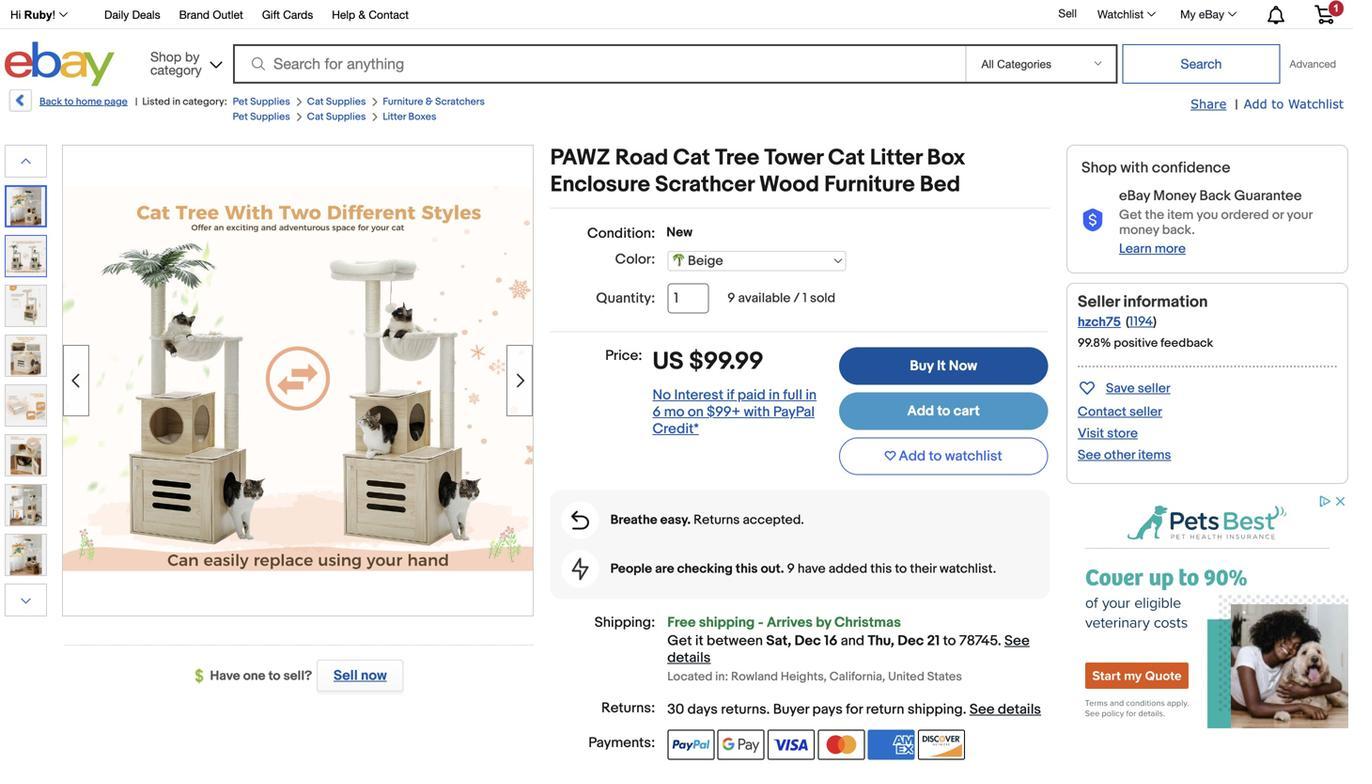 Task type: locate. For each thing, give the bounding box(es) containing it.
1 horizontal spatial litter
[[870, 145, 922, 172]]

back up you
[[1200, 188, 1231, 204]]

9 left available
[[728, 290, 735, 306]]

one
[[243, 668, 266, 684]]

watchlist down advanced
[[1288, 96, 1344, 111]]

0 vertical spatial see
[[1078, 447, 1101, 463]]

supplies
[[250, 96, 290, 108], [326, 96, 366, 108], [250, 111, 290, 123], [326, 111, 366, 123]]

0 vertical spatial ebay
[[1199, 8, 1225, 21]]

0 horizontal spatial with
[[744, 404, 770, 421]]

1 vertical spatial cat supplies link
[[307, 111, 366, 123]]

0 horizontal spatial sell
[[334, 667, 358, 684]]

1 vertical spatial by
[[816, 614, 832, 631]]

back left home
[[39, 96, 62, 108]]

seller right save
[[1138, 381, 1171, 397]]

add inside button
[[899, 448, 926, 465]]

returns
[[721, 701, 767, 718]]

on
[[688, 404, 704, 421]]

visa image
[[768, 730, 815, 760]]

1 vertical spatial with
[[744, 404, 770, 421]]

1 horizontal spatial details
[[998, 701, 1041, 718]]

pet for litter
[[233, 111, 248, 123]]

2 horizontal spatial .
[[998, 633, 1002, 650]]

by down brand
[[185, 49, 200, 64]]

pawz road cat tree tower cat litter box enclosure scrathcer wood furniture bed
[[550, 145, 965, 198]]

contact inside account navigation
[[369, 8, 409, 21]]

0 vertical spatial details
[[668, 650, 711, 666]]

1 cat supplies from the top
[[307, 96, 366, 108]]

0 vertical spatial contact
[[369, 8, 409, 21]]

2 vertical spatial add
[[899, 448, 926, 465]]

save seller button
[[1078, 377, 1171, 398]]

1 horizontal spatial 1
[[1334, 2, 1339, 14]]

sell left watchlist 'link'
[[1059, 7, 1077, 20]]

2 pet supplies link from the top
[[233, 111, 290, 123]]

arrives
[[767, 614, 813, 631]]

cat supplies link down help
[[307, 96, 366, 108]]

1 vertical spatial 9
[[787, 561, 795, 577]]

0 horizontal spatial by
[[185, 49, 200, 64]]

. right the 21
[[998, 633, 1002, 650]]

1 horizontal spatial .
[[963, 701, 967, 718]]

by
[[185, 49, 200, 64], [816, 614, 832, 631]]

pawz road cat tree tower cat litter box enclosure scrathcer wood furniture bed - picture 13 of 25 image
[[63, 186, 533, 571]]

1 horizontal spatial with
[[1121, 159, 1149, 177]]

advertisement region
[[1067, 493, 1349, 728]]

1 pet from the top
[[233, 96, 248, 108]]

1 horizontal spatial by
[[816, 614, 832, 631]]

furniture left bed
[[825, 172, 915, 198]]

2 dec from the left
[[898, 633, 924, 650]]

daily
[[104, 8, 129, 21]]

1 horizontal spatial 9
[[787, 561, 795, 577]]

with details__icon image for breathe easy.
[[572, 511, 589, 530]]

buy it now
[[910, 358, 977, 375]]

2 horizontal spatial in
[[806, 387, 817, 404]]

1 inside account navigation
[[1334, 2, 1339, 14]]

learn
[[1119, 241, 1152, 257]]

watchlist.
[[940, 561, 997, 577]]

ruby
[[24, 8, 52, 21]]

see down 78745
[[970, 701, 995, 718]]

are
[[655, 561, 674, 577]]

1 horizontal spatial |
[[1235, 97, 1238, 113]]

with details__icon image for ebay money back guarantee
[[1082, 209, 1104, 232]]

1 vertical spatial contact
[[1078, 404, 1127, 420]]

hi ruby !
[[10, 8, 55, 21]]

sell left now
[[334, 667, 358, 684]]

1 vertical spatial litter
[[870, 145, 922, 172]]

0 vertical spatial seller
[[1138, 381, 1171, 397]]

2 vertical spatial with details__icon image
[[572, 558, 589, 580]]

bed
[[920, 172, 961, 198]]

thu,
[[868, 633, 895, 650]]

1 vertical spatial get
[[668, 633, 692, 650]]

0 vertical spatial 9
[[728, 290, 735, 306]]

cat supplies left litter boxes on the top of the page
[[307, 111, 366, 123]]

advanced
[[1290, 58, 1337, 70]]

shop for shop by category
[[150, 49, 182, 64]]

see details link up california,
[[668, 633, 1030, 666]]

2 pet from the top
[[233, 111, 248, 123]]

this right added
[[871, 561, 892, 577]]

0 horizontal spatial this
[[736, 561, 758, 577]]

seller down the "save seller" on the right
[[1130, 404, 1163, 420]]

picture 16 of 25 image
[[6, 385, 46, 426]]

| listed in category:
[[135, 96, 227, 108]]

furniture & scratchers link
[[383, 96, 485, 108]]

0 vertical spatial &
[[359, 8, 366, 21]]

0 vertical spatial by
[[185, 49, 200, 64]]

with right if
[[744, 404, 770, 421]]

your
[[1287, 207, 1313, 223]]

2 vertical spatial see
[[970, 701, 995, 718]]

to left the watchlist on the right bottom of the page
[[929, 448, 942, 465]]

pet supplies link for furniture & scratchers
[[233, 96, 290, 108]]

1 right /
[[803, 290, 807, 306]]

1 vertical spatial pet
[[233, 111, 248, 123]]

1 horizontal spatial shipping
[[908, 701, 963, 718]]

| inside share | add to watchlist
[[1235, 97, 1238, 113]]

2 cat supplies link from the top
[[307, 111, 366, 123]]

1 vertical spatial shipping
[[908, 701, 963, 718]]

. up discover image
[[963, 701, 967, 718]]

with details__icon image left the breathe at the left bottom
[[572, 511, 589, 530]]

1 vertical spatial sell
[[334, 667, 358, 684]]

1 vertical spatial pet supplies
[[233, 111, 290, 123]]

pet supplies for litter
[[233, 111, 290, 123]]

0 horizontal spatial in
[[172, 96, 180, 108]]

with details__icon image left people
[[572, 558, 589, 580]]

see right 78745
[[1005, 633, 1030, 650]]

ebay up the
[[1119, 188, 1151, 204]]

0 vertical spatial shipping
[[699, 614, 755, 631]]

0 horizontal spatial shipping
[[699, 614, 755, 631]]

back
[[39, 96, 62, 108], [1200, 188, 1231, 204]]

dec left the 21
[[898, 633, 924, 650]]

my ebay
[[1181, 8, 1225, 21]]

get it between sat, dec 16 and thu, dec 21 to 78745 .
[[668, 633, 1005, 650]]

furniture up litter boxes link
[[383, 96, 423, 108]]

pet supplies for furniture
[[233, 96, 290, 108]]

add to watchlist
[[899, 448, 1003, 465]]

1 vertical spatial seller
[[1130, 404, 1163, 420]]

help & contact
[[332, 8, 409, 21]]

dec left 16
[[795, 633, 821, 650]]

0 horizontal spatial watchlist
[[1098, 8, 1144, 21]]

1 vertical spatial shop
[[1082, 159, 1117, 177]]

in
[[172, 96, 180, 108], [769, 387, 780, 404], [806, 387, 817, 404]]

in:
[[716, 670, 729, 684]]

& for furniture
[[426, 96, 433, 108]]

2 this from the left
[[871, 561, 892, 577]]

1 vertical spatial back
[[1200, 188, 1231, 204]]

gift cards link
[[262, 5, 313, 26]]

. left buyer
[[767, 701, 770, 718]]

30 days returns . buyer pays for return shipping . see details
[[668, 701, 1041, 718]]

in right the listed
[[172, 96, 180, 108]]

0 horizontal spatial &
[[359, 8, 366, 21]]

cat supplies down help
[[307, 96, 366, 108]]

cat supplies link left litter boxes on the top of the page
[[307, 111, 366, 123]]

with up the
[[1121, 159, 1149, 177]]

add right share
[[1244, 96, 1268, 111]]

1 horizontal spatial dec
[[898, 633, 924, 650]]

0 vertical spatial cat supplies link
[[307, 96, 366, 108]]

american express image
[[868, 730, 915, 760]]

1 up advanced
[[1334, 2, 1339, 14]]

1 link
[[1304, 0, 1346, 27]]

1 vertical spatial see
[[1005, 633, 1030, 650]]

contact right help
[[369, 8, 409, 21]]

payments:
[[589, 735, 655, 752]]

shipping up between
[[699, 614, 755, 631]]

)
[[1154, 314, 1157, 330]]

breathe
[[611, 512, 658, 528]]

1 vertical spatial cat supplies
[[307, 111, 366, 123]]

1 horizontal spatial furniture
[[825, 172, 915, 198]]

ebay inside ebay money back guarantee get the item you ordered or your money back. learn more
[[1119, 188, 1151, 204]]

hi
[[10, 8, 21, 21]]

gift
[[262, 8, 280, 21]]

2 pet supplies from the top
[[233, 111, 290, 123]]

1 vertical spatial add
[[907, 403, 934, 420]]

get down free on the bottom of the page
[[668, 633, 692, 650]]

cat supplies for litter boxes
[[307, 111, 366, 123]]

1 horizontal spatial watchlist
[[1288, 96, 1344, 111]]

1 horizontal spatial in
[[769, 387, 780, 404]]

category
[[150, 62, 202, 78]]

back to home page link
[[8, 89, 128, 126]]

Quantity: text field
[[668, 283, 709, 313]]

outlet
[[213, 8, 243, 21]]

by up 16
[[816, 614, 832, 631]]

in left full
[[769, 387, 780, 404]]

items
[[1139, 447, 1172, 463]]

litter
[[383, 111, 406, 123], [870, 145, 922, 172]]

money
[[1119, 222, 1160, 238]]

21
[[927, 633, 940, 650]]

to inside button
[[929, 448, 942, 465]]

litter left "box"
[[870, 145, 922, 172]]

0 horizontal spatial ebay
[[1119, 188, 1151, 204]]

0 vertical spatial with details__icon image
[[1082, 209, 1104, 232]]

| right share 'button'
[[1235, 97, 1238, 113]]

shop for shop with confidence
[[1082, 159, 1117, 177]]

add for add to cart
[[907, 403, 934, 420]]

daily deals link
[[104, 5, 160, 26]]

0 vertical spatial back
[[39, 96, 62, 108]]

sell
[[1059, 7, 1077, 20], [334, 667, 358, 684]]

shop inside shop by category
[[150, 49, 182, 64]]

seller inside "contact seller visit store see other items"
[[1130, 404, 1163, 420]]

1 vertical spatial watchlist
[[1288, 96, 1344, 111]]

shipping down states
[[908, 701, 963, 718]]

1 vertical spatial pet supplies link
[[233, 111, 290, 123]]

| left the listed
[[135, 96, 138, 108]]

furniture inside pawz road cat tree tower cat litter box enclosure scrathcer wood furniture bed
[[825, 172, 915, 198]]

1 vertical spatial with details__icon image
[[572, 511, 589, 530]]

1 vertical spatial 1
[[803, 290, 807, 306]]

0 horizontal spatial shop
[[150, 49, 182, 64]]

people are checking this out. 9 have added this to their watchlist.
[[611, 561, 997, 577]]

back inside ebay money back guarantee get the item you ordered or your money back. learn more
[[1200, 188, 1231, 204]]

share | add to watchlist
[[1191, 96, 1344, 113]]

watchlist
[[1098, 8, 1144, 21], [1288, 96, 1344, 111]]

0 vertical spatial pet supplies link
[[233, 96, 290, 108]]

1 horizontal spatial contact
[[1078, 404, 1127, 420]]

1 pet supplies from the top
[[233, 96, 290, 108]]

1 vertical spatial ebay
[[1119, 188, 1151, 204]]

with details__icon image
[[1082, 209, 1104, 232], [572, 511, 589, 530], [572, 558, 589, 580]]

home
[[76, 96, 102, 108]]

& right help
[[359, 8, 366, 21]]

sell for sell now
[[334, 667, 358, 684]]

1 horizontal spatial sell
[[1059, 7, 1077, 20]]

0 horizontal spatial details
[[668, 650, 711, 666]]

1 vertical spatial furniture
[[825, 172, 915, 198]]

1 horizontal spatial this
[[871, 561, 892, 577]]

pet supplies link for litter boxes
[[233, 111, 290, 123]]

picture 14 of 25 image
[[6, 286, 46, 326]]

1 horizontal spatial shop
[[1082, 159, 1117, 177]]

1 vertical spatial &
[[426, 96, 433, 108]]

seller inside save seller button
[[1138, 381, 1171, 397]]

0 vertical spatial watchlist
[[1098, 8, 1144, 21]]

/
[[794, 290, 800, 306]]

contact up visit store link on the bottom of page
[[1078, 404, 1127, 420]]

0 horizontal spatial dec
[[795, 633, 821, 650]]

with details__icon image left money on the right
[[1082, 209, 1104, 232]]

details
[[668, 650, 711, 666], [998, 701, 1041, 718]]

2 horizontal spatial see
[[1078, 447, 1101, 463]]

sold
[[810, 290, 836, 306]]

0 horizontal spatial back
[[39, 96, 62, 108]]

ebay
[[1199, 8, 1225, 21], [1119, 188, 1151, 204]]

back to home page
[[39, 96, 128, 108]]

litter left boxes on the left of the page
[[383, 111, 406, 123]]

1 horizontal spatial see
[[1005, 633, 1030, 650]]

it
[[695, 633, 704, 650]]

more
[[1155, 241, 1186, 257]]

0 vertical spatial pet
[[233, 96, 248, 108]]

0 vertical spatial sell
[[1059, 7, 1077, 20]]

buy it now link
[[839, 347, 1048, 385]]

0 horizontal spatial 1
[[803, 290, 807, 306]]

with
[[1121, 159, 1149, 177], [744, 404, 770, 421]]

watchlist right sell 'link' on the top of page
[[1098, 8, 1144, 21]]

0 vertical spatial cat supplies
[[307, 96, 366, 108]]

visit store link
[[1078, 426, 1138, 442]]

picture 15 of 25 image
[[6, 336, 46, 376]]

to inside share | add to watchlist
[[1272, 96, 1284, 111]]

to down advanced link on the top of the page
[[1272, 96, 1284, 111]]

see down visit at the right
[[1078, 447, 1101, 463]]

no
[[653, 387, 671, 404]]

heights,
[[781, 670, 827, 684]]

0 horizontal spatial .
[[767, 701, 770, 718]]

by inside shop by category
[[185, 49, 200, 64]]

see
[[1078, 447, 1101, 463], [1005, 633, 1030, 650], [970, 701, 995, 718]]

seller for save
[[1138, 381, 1171, 397]]

0 vertical spatial 1
[[1334, 2, 1339, 14]]

help & contact link
[[332, 5, 409, 26]]

now
[[361, 667, 387, 684]]

2 cat supplies from the top
[[307, 111, 366, 123]]

& up boxes on the left of the page
[[426, 96, 433, 108]]

visit
[[1078, 426, 1105, 442]]

Search for anything text field
[[236, 46, 962, 82]]

in right full
[[806, 387, 817, 404]]

get left the
[[1119, 207, 1142, 223]]

!
[[52, 8, 55, 21]]

my ebay link
[[1170, 3, 1245, 25]]

this left the out.
[[736, 561, 758, 577]]

sell inside account navigation
[[1059, 7, 1077, 20]]

between
[[707, 633, 763, 650]]

0 vertical spatial litter
[[383, 111, 406, 123]]

0 vertical spatial add
[[1244, 96, 1268, 111]]

0 horizontal spatial furniture
[[383, 96, 423, 108]]

see details link down 78745
[[970, 701, 1041, 718]]

1 horizontal spatial get
[[1119, 207, 1142, 223]]

78745
[[960, 633, 998, 650]]

9 available / 1 sold
[[728, 290, 836, 306]]

1 horizontal spatial ebay
[[1199, 8, 1225, 21]]

1 pet supplies link from the top
[[233, 96, 290, 108]]

0 vertical spatial get
[[1119, 207, 1142, 223]]

to right the 21
[[943, 633, 956, 650]]

get
[[1119, 207, 1142, 223], [668, 633, 692, 650]]

9
[[728, 290, 735, 306], [787, 561, 795, 577]]

add down add to cart link
[[899, 448, 926, 465]]

9 right the out.
[[787, 561, 795, 577]]

None submit
[[1123, 44, 1281, 84]]

no interest if paid in full in 6 mo on $99+ with paypal credit*
[[653, 387, 817, 437]]

0 vertical spatial with
[[1121, 159, 1149, 177]]

&
[[359, 8, 366, 21], [426, 96, 433, 108]]

add down buy
[[907, 403, 934, 420]]

learn more link
[[1119, 241, 1186, 257]]

1 this from the left
[[736, 561, 758, 577]]

0 horizontal spatial get
[[668, 633, 692, 650]]

ebay right my
[[1199, 8, 1225, 21]]

contact
[[369, 8, 409, 21], [1078, 404, 1127, 420]]

1 horizontal spatial back
[[1200, 188, 1231, 204]]

0 vertical spatial pet supplies
[[233, 96, 290, 108]]

store
[[1107, 426, 1138, 442]]

0 vertical spatial shop
[[150, 49, 182, 64]]

& inside account navigation
[[359, 8, 366, 21]]

add to watchlist link
[[1244, 96, 1344, 113]]

watchlist inside 'link'
[[1098, 8, 1144, 21]]

1 cat supplies link from the top
[[307, 96, 366, 108]]

wood
[[759, 172, 820, 198]]

1 horizontal spatial &
[[426, 96, 433, 108]]



Task type: describe. For each thing, give the bounding box(es) containing it.
cards
[[283, 8, 313, 21]]

easy.
[[660, 512, 691, 528]]

1194 link
[[1130, 314, 1154, 330]]

sell for sell
[[1059, 7, 1077, 20]]

price:
[[605, 347, 642, 364]]

watchlist inside share | add to watchlist
[[1288, 96, 1344, 111]]

information
[[1124, 292, 1208, 312]]

picture 19 of 25 image
[[6, 535, 46, 575]]

litter boxes link
[[383, 111, 437, 123]]

pet for furniture
[[233, 96, 248, 108]]

if
[[727, 387, 735, 404]]

discover image
[[918, 730, 965, 760]]

& for help
[[359, 8, 366, 21]]

30
[[668, 701, 685, 718]]

litter boxes
[[383, 111, 437, 123]]

breathe easy. returns accepted.
[[611, 512, 804, 528]]

united
[[888, 670, 925, 684]]

share
[[1191, 96, 1227, 111]]

my
[[1181, 8, 1196, 21]]

0 horizontal spatial 9
[[728, 290, 735, 306]]

credit*
[[653, 421, 699, 437]]

added
[[829, 561, 868, 577]]

box
[[927, 145, 965, 172]]

contact seller link
[[1078, 404, 1163, 420]]

feedback
[[1161, 336, 1214, 351]]

to right the one
[[268, 668, 281, 684]]

1 dec from the left
[[795, 633, 821, 650]]

brand outlet
[[179, 8, 243, 21]]

litter inside pawz road cat tree tower cat litter box enclosure scrathcer wood furniture bed
[[870, 145, 922, 172]]

by inside us $99.99 main content
[[816, 614, 832, 631]]

master card image
[[818, 730, 865, 760]]

99.8%
[[1078, 336, 1111, 351]]

-
[[758, 614, 764, 631]]

help
[[332, 8, 355, 21]]

details inside see details
[[668, 650, 711, 666]]

deals
[[132, 8, 160, 21]]

the
[[1145, 207, 1165, 223]]

shipping:
[[595, 614, 655, 631]]

ebay money back guarantee get the item you ordered or your money back. learn more
[[1119, 188, 1313, 257]]

cat supplies for furniture & scratchers
[[307, 96, 366, 108]]

daily deals
[[104, 8, 160, 21]]

back inside back to home page link
[[39, 96, 62, 108]]

back.
[[1162, 222, 1195, 238]]

sell link
[[1050, 7, 1086, 20]]

account navigation
[[0, 0, 1349, 29]]

sell?
[[284, 668, 312, 684]]

page
[[104, 96, 128, 108]]

advanced link
[[1281, 45, 1346, 83]]

see inside see details
[[1005, 633, 1030, 650]]

dollar sign image
[[195, 669, 210, 684]]

pawz
[[550, 145, 610, 172]]

us $99.99 main content
[[550, 145, 1050, 764]]

free shipping - arrives by christmas
[[668, 614, 901, 631]]

cart
[[954, 403, 980, 420]]

see other items link
[[1078, 447, 1172, 463]]

new
[[667, 225, 693, 241]]

cat supplies link for litter boxes
[[307, 111, 366, 123]]

have
[[210, 668, 240, 684]]

christmas
[[835, 614, 901, 631]]

google pay image
[[718, 730, 765, 760]]

save
[[1106, 381, 1135, 397]]

0 horizontal spatial see
[[970, 701, 995, 718]]

1 vertical spatial details
[[998, 701, 1041, 718]]

0 vertical spatial furniture
[[383, 96, 423, 108]]

to left home
[[64, 96, 74, 108]]

shop by category banner
[[0, 0, 1349, 91]]

paypal image
[[668, 730, 715, 760]]

located in: rowland heights, california, united states
[[668, 670, 962, 684]]

get inside ebay money back guarantee get the item you ordered or your money back. learn more
[[1119, 207, 1142, 223]]

gift cards
[[262, 8, 313, 21]]

seller for contact
[[1130, 404, 1163, 420]]

buyer
[[773, 701, 809, 718]]

1 vertical spatial see details link
[[970, 701, 1041, 718]]

pays
[[813, 701, 843, 718]]

contact inside "contact seller visit store see other items"
[[1078, 404, 1127, 420]]

brand
[[179, 8, 210, 21]]

furniture & scratchers
[[383, 96, 485, 108]]

states
[[927, 670, 962, 684]]

california,
[[830, 670, 886, 684]]

buy
[[910, 358, 934, 375]]

enclosure
[[550, 172, 650, 198]]

rowland
[[731, 670, 778, 684]]

ebay inside account navigation
[[1199, 8, 1225, 21]]

picture 17 of 25 image
[[6, 435, 46, 476]]

0 horizontal spatial |
[[135, 96, 138, 108]]

none submit inside shop by category banner
[[1123, 44, 1281, 84]]

color
[[615, 251, 651, 268]]

watchlist
[[945, 448, 1003, 465]]

share button
[[1191, 96, 1227, 113]]

paypal
[[773, 404, 815, 421]]

sell now link
[[312, 660, 404, 692]]

with details__icon image for people are checking this out.
[[572, 558, 589, 580]]

(
[[1126, 314, 1130, 330]]

no interest if paid in full in 6 mo on $99+ with paypal credit* link
[[653, 387, 817, 437]]

to left cart
[[938, 403, 951, 420]]

1 inside us $99.99 main content
[[803, 290, 807, 306]]

6
[[653, 404, 661, 421]]

$99.99
[[689, 347, 764, 376]]

checking
[[677, 561, 733, 577]]

full
[[783, 387, 803, 404]]

watchlist link
[[1087, 3, 1165, 25]]

you
[[1197, 207, 1219, 223]]

free
[[668, 614, 696, 631]]

us
[[653, 347, 684, 376]]

ordered
[[1221, 207, 1270, 223]]

add to cart link
[[839, 392, 1048, 430]]

picture 18 of 25 image
[[6, 485, 46, 525]]

picture 12 of 25 image
[[7, 187, 45, 226]]

tower
[[765, 145, 823, 172]]

0 vertical spatial see details link
[[668, 633, 1030, 666]]

brand outlet link
[[179, 5, 243, 26]]

see inside "contact seller visit store see other items"
[[1078, 447, 1101, 463]]

picture 13 of 25 image
[[6, 236, 46, 276]]

with inside the no interest if paid in full in 6 mo on $99+ with paypal credit*
[[744, 404, 770, 421]]

cat supplies link for furniture & scratchers
[[307, 96, 366, 108]]

mo
[[664, 404, 685, 421]]

condition:
[[587, 225, 655, 242]]

now
[[949, 358, 977, 375]]

days
[[688, 701, 718, 718]]

accepted.
[[743, 512, 804, 528]]

boxes
[[408, 111, 437, 123]]

get inside us $99.99 main content
[[668, 633, 692, 650]]

add inside share | add to watchlist
[[1244, 96, 1268, 111]]

to left "their"
[[895, 561, 907, 577]]

add for add to watchlist
[[899, 448, 926, 465]]

confidence
[[1152, 159, 1231, 177]]

their
[[910, 561, 937, 577]]

us $99.99
[[653, 347, 764, 376]]



Task type: vqa. For each thing, say whether or not it's contained in the screenshot.
breathe easy. returns accepted.
yes



